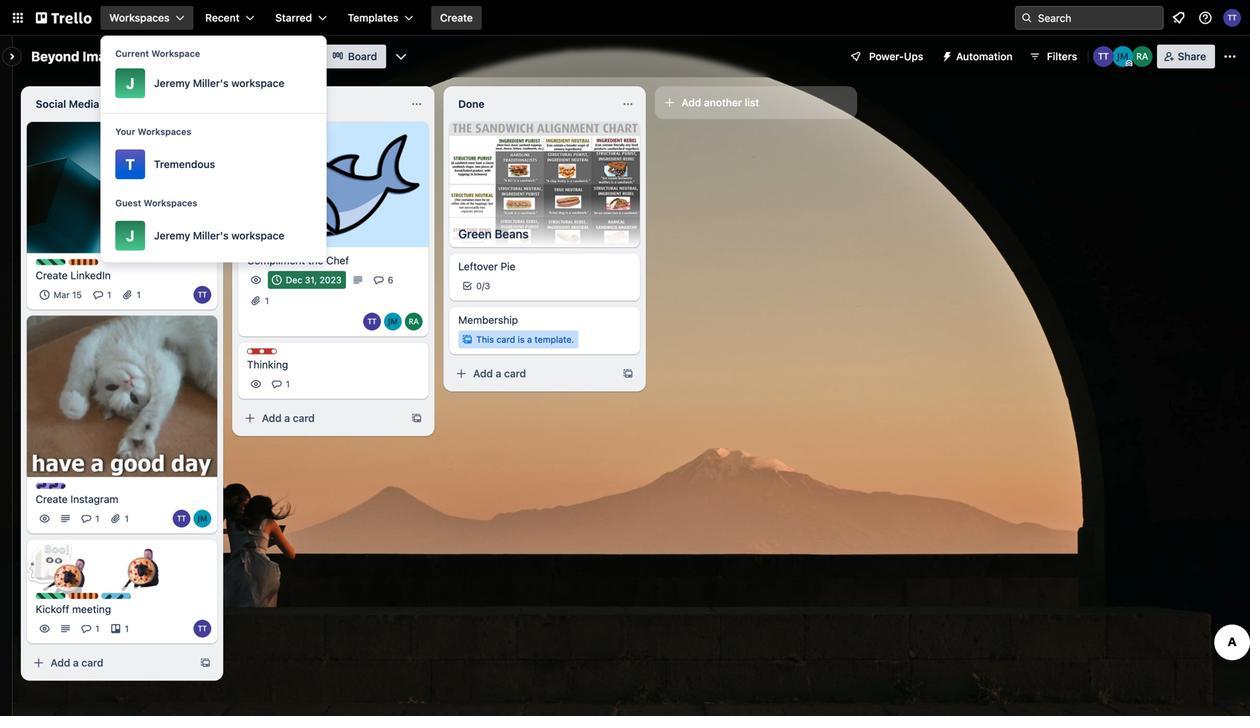 Task type: vqa. For each thing, say whether or not it's contained in the screenshot.
Green Beans link
yes



Task type: locate. For each thing, give the bounding box(es) containing it.
1
[[107, 290, 111, 300], [137, 290, 141, 300], [265, 296, 269, 306], [286, 379, 290, 390], [95, 514, 99, 524], [125, 514, 129, 524], [95, 624, 99, 634], [125, 624, 129, 634]]

show menu image
[[1223, 49, 1238, 64]]

create linkedin link
[[36, 268, 208, 283]]

2 horizontal spatial jeremy miller (jeremymiller198) image
[[1112, 46, 1133, 67]]

instagram
[[70, 493, 118, 506]]

0 vertical spatial add a card
[[473, 368, 526, 380]]

miller's down guest workspaces
[[193, 230, 229, 242]]

0 horizontal spatial create from template… image
[[411, 413, 423, 425]]

add down thinking
[[262, 412, 282, 425]]

miller's down workspace
[[193, 77, 229, 89]]

card down thinking "link"
[[293, 412, 315, 425]]

social media
[[36, 98, 99, 110]]

0 horizontal spatial add a card
[[51, 657, 103, 669]]

1 vertical spatial jeremy miller's workspace
[[154, 230, 284, 242]]

ruby anderson (rubyanderson7) image right terry turtle (terryturtle) icon
[[405, 313, 423, 331]]

0 vertical spatial create from template… image
[[622, 368, 634, 380]]

imagination
[[82, 48, 158, 64]]

add a card down thinking
[[262, 412, 315, 425]]

0 / 3
[[476, 281, 490, 291]]

guest
[[115, 198, 141, 208]]

color: green, title: none image up create linkedin
[[36, 259, 65, 265]]

board
[[348, 50, 377, 63]]

sparkling
[[116, 594, 157, 605]]

dec
[[286, 275, 302, 285]]

3
[[485, 281, 490, 291]]

terry turtle (terryturtle) image
[[363, 313, 381, 331]]

sm image
[[935, 45, 956, 65]]

a for create from template… image
[[73, 657, 79, 669]]

j
[[126, 74, 134, 92], [126, 227, 134, 244]]

card down meeting
[[81, 657, 103, 669]]

0 vertical spatial workspace
[[231, 77, 284, 89]]

workspaces for guest
[[144, 198, 197, 208]]

j down "guest"
[[126, 227, 134, 244]]

add another list button
[[655, 86, 857, 119]]

0 vertical spatial jeremy miller's workspace
[[154, 77, 284, 89]]

add inside button
[[682, 96, 701, 109]]

terry turtle (terryturtle) image
[[1223, 9, 1241, 27], [1093, 46, 1114, 67], [193, 286, 211, 304], [173, 510, 191, 528], [193, 620, 211, 638]]

create inside button
[[440, 12, 473, 24]]

add a card button down thinking "link"
[[238, 407, 402, 430]]

mar
[[54, 290, 70, 300]]

share
[[1178, 50, 1206, 63]]

0
[[476, 281, 482, 291]]

starred
[[275, 12, 312, 24]]

workspaces down the tremendous
[[144, 198, 197, 208]]

add a card down "kickoff meeting"
[[51, 657, 103, 669]]

0 horizontal spatial jeremy miller (jeremymiller198) image
[[193, 510, 211, 528]]

0 vertical spatial workspaces
[[109, 12, 170, 24]]

https://media3.giphy.com/media/uzbc1merae75kv3oqd/100w.gif?cid=ad960664cgd8q560jl16i4tqsq6qk30rgh2t6st4j6ihzo35&ep=v1_stickers_search&rid=100w.gif&ct=s image up sparkling
[[111, 538, 165, 592]]

create
[[440, 12, 473, 24], [36, 270, 68, 282], [36, 493, 68, 506]]

Board name text field
[[24, 45, 166, 68]]

compliment
[[247, 254, 305, 267]]

membership link
[[458, 313, 631, 328]]

jeremy miller's workspace
[[154, 77, 284, 89], [154, 230, 284, 242]]

guest workspaces
[[115, 198, 197, 208]]

the
[[308, 254, 323, 267]]

/
[[482, 281, 485, 291]]

jeremy miller's workspace up compliment
[[154, 230, 284, 242]]

1 vertical spatial workspaces
[[138, 127, 191, 137]]

card
[[497, 335, 515, 345], [504, 368, 526, 380], [293, 412, 315, 425], [81, 657, 103, 669]]

add a card button
[[449, 362, 613, 386], [238, 407, 402, 430], [27, 651, 191, 675]]

green
[[458, 227, 492, 241]]

Search field
[[1015, 6, 1164, 30]]

1 horizontal spatial ruby anderson (rubyanderson7) image
[[1132, 46, 1153, 67]]

Dec 31, 2023 checkbox
[[268, 271, 346, 289]]

https://media3.giphy.com/media/uzbc1merae75kv3oqd/100w.gif?cid=ad960664cgd8q560jl16i4tqsq6qk30rgh2t6st4j6ihzo35&ep=v1_stickers_search&rid=100w.gif&ct=s image
[[111, 538, 165, 592], [40, 544, 95, 599]]

mar 15
[[54, 290, 82, 300]]

add a card button down "kickoff meeting" link
[[27, 651, 191, 675]]

2 vertical spatial add a card button
[[27, 651, 191, 675]]

Social Media text field
[[27, 92, 193, 116]]

2023
[[320, 275, 342, 285]]

1 miller's from the top
[[193, 77, 229, 89]]

add a card button down the this card is a template.
[[449, 362, 613, 386]]

2 jeremy miller's workspace from the top
[[154, 230, 284, 242]]

workspace up compliment
[[231, 230, 284, 242]]

green beans link
[[449, 221, 640, 248]]

workspace
[[231, 77, 284, 89], [231, 230, 284, 242]]

add a card
[[473, 368, 526, 380], [262, 412, 315, 425], [51, 657, 103, 669]]

media
[[69, 98, 99, 110]]

ruby anderson (rubyanderson7) image
[[1132, 46, 1153, 67], [405, 313, 423, 331]]

0 vertical spatial color: green, title: none image
[[36, 259, 65, 265]]

kickoff meeting link
[[36, 602, 208, 617]]

add
[[682, 96, 701, 109], [473, 368, 493, 380], [262, 412, 282, 425], [51, 657, 70, 669]]

1 horizontal spatial add a card button
[[238, 407, 402, 430]]

2 vertical spatial add a card
[[51, 657, 103, 669]]

jeremy
[[154, 77, 190, 89], [154, 230, 190, 242]]

add a card button for create from template… image
[[27, 651, 191, 675]]

0 vertical spatial jeremy
[[154, 77, 190, 89]]

add left "another"
[[682, 96, 701, 109]]

current workspace
[[115, 48, 200, 59]]

another
[[704, 96, 742, 109]]

0 vertical spatial jeremy miller (jeremymiller198) image
[[1112, 46, 1133, 67]]

this card is a template.
[[476, 335, 574, 345]]

create for create
[[440, 12, 473, 24]]

add a card button for create from template… icon to the right
[[449, 362, 613, 386]]

a down "kickoff meeting"
[[73, 657, 79, 669]]

card down "is"
[[504, 368, 526, 380]]

add a card down this
[[473, 368, 526, 380]]

create instagram link
[[36, 492, 208, 507]]

2 horizontal spatial add a card
[[473, 368, 526, 380]]

create for create instagram
[[36, 493, 68, 506]]

j down imagination
[[126, 74, 134, 92]]

this member is an admin of this board. image
[[1126, 60, 1132, 67]]

card for the bottommost create from template… icon
[[293, 412, 315, 425]]

jeremy miller's workspace down star or unstar board icon
[[154, 77, 284, 89]]

leftover
[[458, 261, 498, 273]]

workspace down recent popup button
[[231, 77, 284, 89]]

add for the bottommost create from template… icon
[[262, 412, 282, 425]]

add down this
[[473, 368, 493, 380]]

0 vertical spatial add a card button
[[449, 362, 613, 386]]

jeremy miller (jeremymiller198) image
[[1112, 46, 1133, 67], [384, 313, 402, 331], [193, 510, 211, 528]]

a down thinking
[[284, 412, 290, 425]]

thoughts
[[262, 349, 303, 360]]

1 vertical spatial add a card button
[[238, 407, 402, 430]]

0 vertical spatial j
[[126, 74, 134, 92]]

pie
[[501, 261, 516, 273]]

workspaces for your
[[138, 127, 191, 137]]

current
[[115, 48, 149, 59]]

jeremy down guest workspaces
[[154, 230, 190, 242]]

1 color: green, title: none image from the top
[[36, 259, 65, 265]]

star or unstar board image
[[174, 51, 186, 63]]

1 vertical spatial miller's
[[193, 230, 229, 242]]

a
[[527, 335, 532, 345], [496, 368, 501, 380], [284, 412, 290, 425], [73, 657, 79, 669]]

2 vertical spatial jeremy miller (jeremymiller198) image
[[193, 510, 211, 528]]

0 vertical spatial create
[[440, 12, 473, 24]]

2 horizontal spatial add a card button
[[449, 362, 613, 386]]

power-ups button
[[839, 45, 932, 68]]

1 vertical spatial workspace
[[231, 230, 284, 242]]

terry turtle (terryturtle) image inside the primary element
[[1223, 9, 1241, 27]]

1 vertical spatial create from template… image
[[411, 413, 423, 425]]

add a card button for the bottommost create from template… icon
[[238, 407, 402, 430]]

0 horizontal spatial add a card button
[[27, 651, 191, 675]]

power-ups
[[869, 50, 924, 63]]

2 color: green, title: none image from the top
[[36, 593, 65, 599]]

create for create linkedin
[[36, 270, 68, 282]]

tremendous
[[154, 158, 215, 170]]

workspaces inside dropdown button
[[109, 12, 170, 24]]

customize views image
[[394, 49, 408, 64]]

None text field
[[238, 92, 405, 116]]

2 vertical spatial workspaces
[[144, 198, 197, 208]]

2 vertical spatial create
[[36, 493, 68, 506]]

workspaces
[[109, 12, 170, 24], [138, 127, 191, 137], [144, 198, 197, 208]]

color: green, title: none image up kickoff
[[36, 593, 65, 599]]

create from template… image
[[622, 368, 634, 380], [411, 413, 423, 425]]

1 vertical spatial ruby anderson (rubyanderson7) image
[[405, 313, 423, 331]]

primary element
[[0, 0, 1250, 36]]

1 vertical spatial jeremy
[[154, 230, 190, 242]]

ruby anderson (rubyanderson7) image left share button
[[1132, 46, 1153, 67]]

1 vertical spatial add a card
[[262, 412, 315, 425]]

add for create from template… icon to the right
[[473, 368, 493, 380]]

create from template… image
[[199, 657, 211, 669]]

1 horizontal spatial add a card
[[262, 412, 315, 425]]

2 jeremy from the top
[[154, 230, 190, 242]]

1 vertical spatial color: green, title: none image
[[36, 593, 65, 599]]

0 vertical spatial miller's
[[193, 77, 229, 89]]

color: purple, title: none image
[[36, 483, 65, 489]]

leftover pie
[[458, 261, 516, 273]]

color: orange, title: none image
[[68, 259, 98, 265]]

jeremy down star or unstar board icon
[[154, 77, 190, 89]]

workspaces up current
[[109, 12, 170, 24]]

1 jeremy from the top
[[154, 77, 190, 89]]

color: green, title: none image for kickoff meeting
[[36, 593, 65, 599]]

1 vertical spatial jeremy miller (jeremymiller198) image
[[384, 313, 402, 331]]

add down kickoff
[[51, 657, 70, 669]]

1 horizontal spatial jeremy miller (jeremymiller198) image
[[384, 313, 402, 331]]

1 vertical spatial create
[[36, 270, 68, 282]]

Mar 15 checkbox
[[36, 286, 86, 304]]

a down the this card is a template.
[[496, 368, 501, 380]]

color: green, title: none image
[[36, 259, 65, 265], [36, 593, 65, 599]]

color: sky, title: "sparkling" element
[[101, 593, 157, 605]]

add a card for create from template… image
[[51, 657, 103, 669]]

workspaces up the tremendous
[[138, 127, 191, 137]]

https://media3.giphy.com/media/uzbc1merae75kv3oqd/100w.gif?cid=ad960664cgd8q560jl16i4tqsq6qk30rgh2t6st4j6ihzo35&ep=v1_stickers_search&rid=100w.gif&ct=s image up "kickoff meeting"
[[40, 544, 95, 599]]

miller's
[[193, 77, 229, 89], [193, 230, 229, 242]]

card left "is"
[[497, 335, 515, 345]]

1 vertical spatial j
[[126, 227, 134, 244]]

0 notifications image
[[1170, 9, 1188, 27]]



Task type: describe. For each thing, give the bounding box(es) containing it.
done
[[458, 98, 485, 110]]

t
[[126, 156, 135, 173]]

templates
[[348, 12, 398, 24]]

color: bold red, title: "thoughts" element
[[247, 349, 303, 360]]

add a card for the bottommost create from template… icon
[[262, 412, 315, 425]]

back to home image
[[36, 6, 92, 30]]

chef
[[326, 254, 349, 267]]

kickoff
[[36, 603, 69, 616]]

compliment the chef
[[247, 254, 349, 267]]

a for create from template… icon to the right
[[496, 368, 501, 380]]

linkedin
[[70, 270, 111, 282]]

card for create from template… icon to the right
[[504, 368, 526, 380]]

board link
[[323, 45, 386, 68]]

membership
[[458, 314, 518, 326]]

add another list
[[682, 96, 759, 109]]

recent
[[205, 12, 240, 24]]

automation button
[[935, 45, 1022, 68]]

your workspaces
[[115, 127, 191, 137]]

templates button
[[339, 6, 422, 30]]

filters button
[[1025, 45, 1082, 68]]

this
[[476, 335, 494, 345]]

card for create from template… image
[[81, 657, 103, 669]]

1 horizontal spatial create from template… image
[[622, 368, 634, 380]]

a right "is"
[[527, 335, 532, 345]]

your
[[115, 127, 135, 137]]

2 workspace from the top
[[231, 230, 284, 242]]

workspace
[[151, 48, 200, 59]]

Done text field
[[449, 92, 616, 116]]

thinking link
[[247, 358, 420, 372]]

jeremy miller (jeremymiller198) image for the ruby anderson (rubyanderson7) image to the top
[[1112, 46, 1133, 67]]

workspaces button
[[100, 6, 193, 30]]

create button
[[431, 6, 482, 30]]

a for the bottommost create from template… icon
[[284, 412, 290, 425]]

31,
[[305, 275, 317, 285]]

template.
[[535, 335, 574, 345]]

6
[[388, 275, 393, 285]]

recent button
[[196, 6, 263, 30]]

0 horizontal spatial https://media3.giphy.com/media/uzbc1merae75kv3oqd/100w.gif?cid=ad960664cgd8q560jl16i4tqsq6qk30rgh2t6st4j6ihzo35&ep=v1_stickers_search&rid=100w.gif&ct=s image
[[40, 544, 95, 599]]

kickoff meeting
[[36, 603, 111, 616]]

create linkedin
[[36, 270, 111, 282]]

color: orange, title: none image
[[68, 593, 98, 599]]

green beans
[[458, 227, 529, 241]]

0 horizontal spatial ruby anderson (rubyanderson7) image
[[405, 313, 423, 331]]

automation
[[956, 50, 1013, 63]]

color: green, title: none image for create linkedin
[[36, 259, 65, 265]]

open information menu image
[[1198, 10, 1213, 25]]

15
[[72, 290, 82, 300]]

compliment the chef link
[[247, 253, 420, 268]]

beyond
[[31, 48, 79, 64]]

is
[[518, 335, 525, 345]]

thoughts thinking
[[247, 349, 303, 371]]

1 jeremy miller's workspace from the top
[[154, 77, 284, 89]]

1 workspace from the top
[[231, 77, 284, 89]]

1 horizontal spatial https://media3.giphy.com/media/uzbc1merae75kv3oqd/100w.gif?cid=ad960664cgd8q560jl16i4tqsq6qk30rgh2t6st4j6ihzo35&ep=v1_stickers_search&rid=100w.gif&ct=s image
[[111, 538, 165, 592]]

beans
[[495, 227, 529, 241]]

dec 31, 2023
[[286, 275, 342, 285]]

filters
[[1047, 50, 1077, 63]]

jeremy miller (jeremymiller198) image for leftmost the ruby anderson (rubyanderson7) image
[[384, 313, 402, 331]]

starred button
[[266, 6, 336, 30]]

thinking
[[247, 359, 288, 371]]

create instagram
[[36, 493, 118, 506]]

1 j from the top
[[126, 74, 134, 92]]

2 miller's from the top
[[193, 230, 229, 242]]

list
[[745, 96, 759, 109]]

share button
[[1157, 45, 1215, 68]]

add a card for create from template… icon to the right
[[473, 368, 526, 380]]

2 j from the top
[[126, 227, 134, 244]]

ups
[[904, 50, 924, 63]]

power-
[[869, 50, 904, 63]]

beyond imagination
[[31, 48, 158, 64]]

social
[[36, 98, 66, 110]]

meeting
[[72, 603, 111, 616]]

search image
[[1021, 12, 1033, 24]]

add for create from template… image
[[51, 657, 70, 669]]

pete ghost image
[[26, 540, 73, 587]]

0 vertical spatial ruby anderson (rubyanderson7) image
[[1132, 46, 1153, 67]]

leftover pie link
[[458, 259, 631, 274]]



